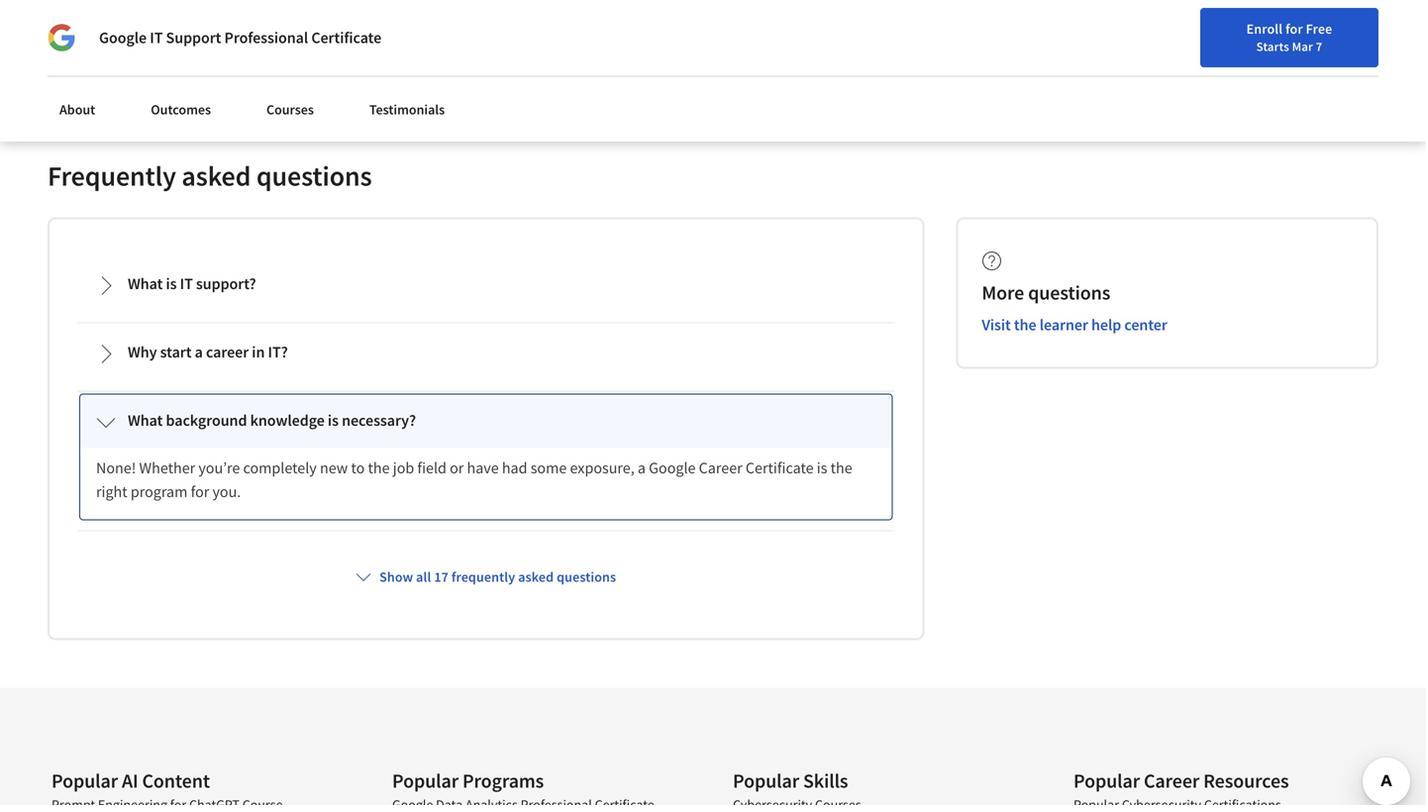 Task type: locate. For each thing, give the bounding box(es) containing it.
1 horizontal spatial career
[[1145, 769, 1200, 794]]

what
[[128, 274, 163, 294], [128, 411, 163, 431]]

0 horizontal spatial a
[[195, 343, 203, 362]]

0 horizontal spatial google
[[99, 28, 147, 48]]

join for free link
[[1334, 55, 1421, 93]]

right
[[96, 482, 127, 502]]

google
[[99, 28, 147, 48], [649, 459, 696, 478]]

1 horizontal spatial questions
[[557, 569, 617, 586]]

none!
[[96, 459, 136, 478]]

1 vertical spatial google
[[649, 459, 696, 478]]

what up whether
[[128, 411, 163, 431]]

4 popular from the left
[[1074, 769, 1141, 794]]

asked
[[182, 159, 251, 193], [519, 569, 554, 586]]

2 vertical spatial for
[[191, 482, 209, 502]]

free for join for free
[[1389, 65, 1416, 83]]

to
[[351, 459, 365, 478]]

list item
[[52, 795, 335, 806], [392, 795, 676, 806], [733, 795, 1017, 806], [1074, 795, 1358, 806], [77, 805, 895, 806]]

is
[[166, 274, 177, 294], [328, 411, 339, 431], [817, 459, 828, 478]]

start
[[160, 343, 192, 362]]

a
[[195, 343, 203, 362], [638, 459, 646, 478]]

google right exposure,
[[649, 459, 696, 478]]

in
[[252, 343, 265, 362]]

the inside more questions visit the learner help center
[[1015, 315, 1037, 335]]

popular
[[52, 769, 118, 794], [392, 769, 459, 794], [733, 769, 800, 794], [1074, 769, 1141, 794]]

1 horizontal spatial it
[[180, 274, 193, 294]]

knowledge
[[250, 411, 325, 431]]

questions
[[256, 159, 372, 193], [1029, 281, 1111, 305], [557, 569, 617, 586]]

0 vertical spatial free
[[1307, 20, 1333, 38]]

0 horizontal spatial asked
[[182, 159, 251, 193]]

ai
[[122, 769, 138, 794]]

2 horizontal spatial career
[[1229, 62, 1267, 80]]

0 vertical spatial what
[[128, 274, 163, 294]]

show all 17 frequently asked questions button
[[348, 560, 624, 595]]

for inside none! whether you're completely new to the job field or have had some exposure, a google career certificate is the right program for you.
[[191, 482, 209, 502]]

list item for career
[[1074, 795, 1358, 806]]

1 vertical spatial asked
[[519, 569, 554, 586]]

for individuals
[[32, 10, 132, 30]]

program
[[131, 482, 188, 502]]

0 vertical spatial certificate
[[311, 28, 382, 48]]

asked down outcomes on the top of the page
[[182, 159, 251, 193]]

footer
[[0, 688, 1427, 806]]

career
[[1229, 62, 1267, 80], [699, 459, 743, 478], [1145, 769, 1200, 794]]

for inside enroll for free starts mar 7
[[1286, 20, 1304, 38]]

necessary?
[[342, 411, 416, 431]]

1 horizontal spatial is
[[328, 411, 339, 431]]

free
[[1307, 20, 1333, 38], [1389, 65, 1416, 83]]

background
[[166, 411, 247, 431]]

asked right frequently
[[519, 569, 554, 586]]

the
[[1015, 315, 1037, 335], [368, 459, 390, 478], [831, 459, 853, 478]]

2 horizontal spatial for
[[1368, 65, 1386, 83]]

free inside enroll for free starts mar 7
[[1307, 20, 1333, 38]]

mar
[[1293, 39, 1314, 55]]

1 popular from the left
[[52, 769, 118, 794]]

you.
[[213, 482, 241, 502]]

free up the 7
[[1307, 20, 1333, 38]]

0 horizontal spatial questions
[[256, 159, 372, 193]]

1 vertical spatial career
[[699, 459, 743, 478]]

google up coursera image
[[99, 28, 147, 48]]

log
[[1287, 62, 1308, 80]]

certificate
[[311, 28, 382, 48], [746, 459, 814, 478]]

new
[[1200, 62, 1226, 80]]

have
[[467, 459, 499, 478]]

0 horizontal spatial career
[[699, 459, 743, 478]]

had
[[502, 459, 528, 478]]

learner
[[1040, 315, 1089, 335]]

1 what from the top
[[128, 274, 163, 294]]

visit
[[982, 315, 1011, 335]]

why start a career in it? button
[[80, 327, 892, 380]]

list item for skills
[[733, 795, 1017, 806]]

for right join
[[1368, 65, 1386, 83]]

0 vertical spatial for
[[1286, 20, 1304, 38]]

about
[[59, 101, 95, 118]]

0 vertical spatial is
[[166, 274, 177, 294]]

0 vertical spatial a
[[195, 343, 203, 362]]

a right start
[[195, 343, 203, 362]]

1 vertical spatial is
[[328, 411, 339, 431]]

2 popular from the left
[[392, 769, 459, 794]]

1 vertical spatial what
[[128, 411, 163, 431]]

3 popular from the left
[[733, 769, 800, 794]]

1 vertical spatial for
[[1368, 65, 1386, 83]]

1 vertical spatial a
[[638, 459, 646, 478]]

2 horizontal spatial is
[[817, 459, 828, 478]]

1 vertical spatial it
[[180, 274, 193, 294]]

0 horizontal spatial free
[[1307, 20, 1333, 38]]

popular for popular programs
[[392, 769, 459, 794]]

footer containing popular ai content
[[0, 688, 1427, 806]]

for
[[32, 10, 53, 30]]

0 horizontal spatial for
[[191, 482, 209, 502]]

is inside none! whether you're completely new to the job field or have had some exposure, a google career certificate is the right program for you.
[[817, 459, 828, 478]]

2 horizontal spatial the
[[1015, 315, 1037, 335]]

more
[[982, 281, 1025, 305]]

find your new career
[[1143, 62, 1267, 80]]

0 horizontal spatial the
[[368, 459, 390, 478]]

it
[[150, 28, 163, 48], [180, 274, 193, 294]]

0 vertical spatial asked
[[182, 159, 251, 193]]

you're
[[199, 459, 240, 478]]

enroll
[[1247, 20, 1283, 38]]

free right join
[[1389, 65, 1416, 83]]

completely
[[243, 459, 317, 478]]

0 vertical spatial it
[[150, 28, 163, 48]]

1 vertical spatial free
[[1389, 65, 1416, 83]]

field
[[418, 459, 447, 478]]

2 what from the top
[[128, 411, 163, 431]]

1 horizontal spatial asked
[[519, 569, 554, 586]]

for left the "you."
[[191, 482, 209, 502]]

1 horizontal spatial certificate
[[746, 459, 814, 478]]

individuals
[[57, 10, 132, 30]]

starts
[[1257, 39, 1290, 55]]

1 vertical spatial certificate
[[746, 459, 814, 478]]

2 vertical spatial questions
[[557, 569, 617, 586]]

help
[[1092, 315, 1122, 335]]

it left support?
[[180, 274, 193, 294]]

1 horizontal spatial free
[[1389, 65, 1416, 83]]

a inside dropdown button
[[195, 343, 203, 362]]

7
[[1317, 39, 1323, 55]]

show all 17 frequently asked questions
[[380, 569, 617, 586]]

1 horizontal spatial google
[[649, 459, 696, 478]]

more questions visit the learner help center
[[982, 281, 1168, 335]]

1 horizontal spatial for
[[1286, 20, 1304, 38]]

1 horizontal spatial the
[[831, 459, 853, 478]]

a right exposure,
[[638, 459, 646, 478]]

popular for popular ai content
[[52, 769, 118, 794]]

popular for popular career resources
[[1074, 769, 1141, 794]]

popular for popular skills
[[733, 769, 800, 794]]

for
[[1286, 20, 1304, 38], [1368, 65, 1386, 83], [191, 482, 209, 502]]

2 horizontal spatial questions
[[1029, 281, 1111, 305]]

it left support
[[150, 28, 163, 48]]

what up why
[[128, 274, 163, 294]]

2 vertical spatial career
[[1145, 769, 1200, 794]]

1 vertical spatial questions
[[1029, 281, 1111, 305]]

0 vertical spatial career
[[1229, 62, 1267, 80]]

1 horizontal spatial a
[[638, 459, 646, 478]]

None search field
[[283, 52, 609, 92]]

what background knowledge is necessary? button
[[80, 395, 892, 449]]

exposure,
[[570, 459, 635, 478]]

what is it support? button
[[80, 258, 892, 312]]

it?
[[268, 343, 288, 362]]

0 horizontal spatial certificate
[[311, 28, 382, 48]]

for up mar
[[1286, 20, 1304, 38]]

new
[[320, 459, 348, 478]]

2 vertical spatial is
[[817, 459, 828, 478]]

job
[[393, 459, 414, 478]]



Task type: vqa. For each thing, say whether or not it's contained in the screenshot.
some
yes



Task type: describe. For each thing, give the bounding box(es) containing it.
professional
[[225, 28, 308, 48]]

questions inside more questions visit the learner help center
[[1029, 281, 1111, 305]]

programs
[[463, 769, 544, 794]]

find your new career link
[[1133, 59, 1277, 84]]

for for join
[[1368, 65, 1386, 83]]

0 vertical spatial google
[[99, 28, 147, 48]]

log in
[[1287, 62, 1322, 80]]

asked inside dropdown button
[[519, 569, 554, 586]]

popular skills
[[733, 769, 849, 794]]

0 horizontal spatial is
[[166, 274, 177, 294]]

frequently asked questions
[[48, 159, 372, 193]]

none! whether you're completely new to the job field or have had some exposure, a google career certificate is the right program for you.
[[96, 459, 856, 502]]

for for enroll
[[1286, 20, 1304, 38]]

join
[[1339, 65, 1366, 83]]

what background knowledge is necessary?
[[128, 411, 416, 431]]

0 horizontal spatial it
[[150, 28, 163, 48]]

skills
[[804, 769, 849, 794]]

whether
[[139, 459, 195, 478]]

questions inside dropdown button
[[557, 569, 617, 586]]

visit the learner help center link
[[982, 315, 1168, 335]]

why
[[128, 343, 157, 362]]

list item for ai
[[52, 795, 335, 806]]

or
[[450, 459, 464, 478]]

frequently
[[48, 159, 176, 193]]

all
[[416, 569, 431, 586]]

list item for programs
[[392, 795, 676, 806]]

courses
[[267, 101, 314, 118]]

list item inside collapsed list
[[77, 805, 895, 806]]

testimonials link
[[358, 89, 457, 130]]

career inside none! whether you're completely new to the job field or have had some exposure, a google career certificate is the right program for you.
[[699, 459, 743, 478]]

frequently
[[452, 569, 516, 586]]

popular ai content
[[52, 769, 210, 794]]

what for what background knowledge is necessary?
[[128, 411, 163, 431]]

support?
[[196, 274, 256, 294]]

join for free
[[1339, 65, 1416, 83]]

about link
[[48, 89, 107, 130]]

0 vertical spatial questions
[[256, 159, 372, 193]]

outcomes link
[[139, 89, 223, 130]]

show
[[380, 569, 413, 586]]

testimonials
[[369, 101, 445, 118]]

coursera image
[[24, 56, 150, 87]]

certificate inside none! whether you're completely new to the job field or have had some exposure, a google career certificate is the right program for you.
[[746, 459, 814, 478]]

courses link
[[255, 89, 326, 130]]

your
[[1171, 62, 1197, 80]]

outcomes
[[151, 101, 211, 118]]

what is it support?
[[128, 274, 256, 294]]

collapsed list
[[73, 251, 899, 806]]

it inside dropdown button
[[180, 274, 193, 294]]

in
[[1311, 62, 1322, 80]]

a inside none! whether you're completely new to the job field or have had some exposure, a google career certificate is the right program for you.
[[638, 459, 646, 478]]

resources
[[1204, 769, 1290, 794]]

find
[[1143, 62, 1168, 80]]

free for enroll for free starts mar 7
[[1307, 20, 1333, 38]]

google it support professional certificate
[[99, 28, 382, 48]]

content
[[142, 769, 210, 794]]

career
[[206, 343, 249, 362]]

google inside none! whether you're completely new to the job field or have had some exposure, a google career certificate is the right program for you.
[[649, 459, 696, 478]]

log in link
[[1277, 59, 1332, 83]]

career inside 'link'
[[1229, 62, 1267, 80]]

popular career resources
[[1074, 769, 1290, 794]]

career inside footer
[[1145, 769, 1200, 794]]

enroll for free starts mar 7
[[1247, 20, 1333, 55]]

support
[[166, 28, 221, 48]]

google image
[[48, 24, 75, 52]]

what for what is it support?
[[128, 274, 163, 294]]

17
[[434, 569, 449, 586]]

popular programs
[[392, 769, 544, 794]]

some
[[531, 459, 567, 478]]

why start a career in it?
[[128, 343, 288, 362]]

center
[[1125, 315, 1168, 335]]



